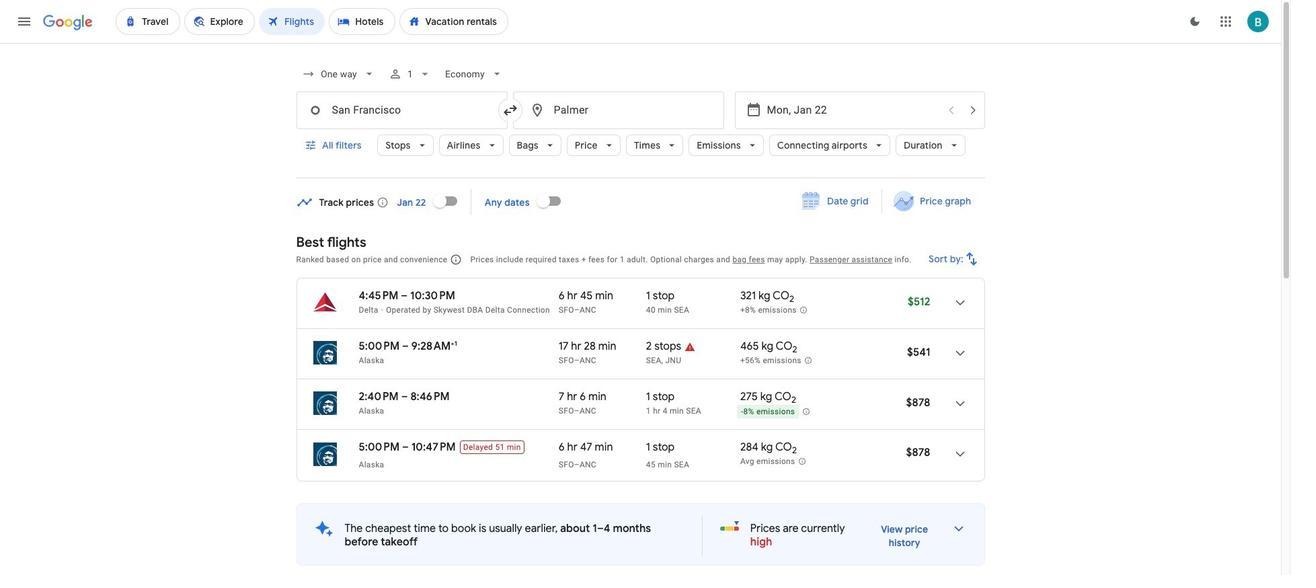 Task type: describe. For each thing, give the bounding box(es) containing it.
total duration 6 hr 47 min. element
[[559, 441, 646, 459]]

flight details. leaves san francisco international airport (sfo) at 2:40 pm on monday, january 22 and arrives at ted stevens anchorage international airport at 8:46 pm on monday, january 22. image
[[944, 387, 976, 420]]

1 stop flight. element for total duration 6 hr 45 min. element
[[646, 289, 675, 305]]

Departure time: 5:00 PM. text field
[[359, 340, 400, 353]]

512 US dollars text field
[[908, 295, 931, 309]]

learn more about ranking image
[[450, 254, 462, 266]]

layover (1 of 2) is a 3 hr 6 min layover at seattle-tacoma international airport (sea) in seattle. layover (2 of 2) is a 7 hr 37 min overnight layover at juneau international airport (jnu) in juneau. element
[[646, 355, 734, 366]]

878 us dollars text field for flight details. leaves san francisco international airport (sfo) at 5:00 pm on monday, january 22 and arrives at ted stevens anchorage international airport at 10:47 pm on monday, january 22. 'image'
[[906, 446, 931, 459]]

total duration 7 hr 6 min. element
[[559, 390, 646, 406]]

878 us dollars text field for flight details. leaves san francisco international airport (sfo) at 2:40 pm on monday, january 22 and arrives at ted stevens anchorage international airport at 8:46 pm on monday, january 22. image
[[906, 396, 931, 410]]

total duration 6 hr 45 min. element
[[559, 289, 646, 305]]

flight details. leaves san francisco international airport (sfo) at 5:00 pm on monday, january 22 and arrives at ted stevens anchorage international airport at 10:47 pm on monday, january 22. image
[[944, 438, 976, 470]]

leaves san francisco international airport (sfo) at 2:40 pm on monday, january 22 and arrives at ted stevens anchorage international airport at 8:46 pm on monday, january 22. element
[[359, 390, 450, 404]]

2 stops flight. element
[[646, 340, 682, 355]]



Task type: locate. For each thing, give the bounding box(es) containing it.
None text field
[[296, 91, 508, 129], [513, 91, 724, 129], [296, 91, 508, 129], [513, 91, 724, 129]]

None search field
[[296, 58, 985, 178]]

2 1 stop flight. element from the top
[[646, 390, 675, 406]]

main menu image
[[16, 13, 32, 30]]

 image
[[381, 305, 383, 315]]

main content
[[296, 185, 985, 575]]

2 vertical spatial 1 stop flight. element
[[646, 441, 675, 459]]

0 vertical spatial 878 us dollars text field
[[906, 396, 931, 410]]

Arrival time: 10:30 PM. text field
[[410, 289, 455, 303]]

878 us dollars text field left flight details. leaves san francisco international airport (sfo) at 2:40 pm on monday, january 22 and arrives at ted stevens anchorage international airport at 8:46 pm on monday, january 22. image
[[906, 396, 931, 410]]

0 vertical spatial 1 stop flight. element
[[646, 289, 675, 305]]

1 1 stop flight. element from the top
[[646, 289, 675, 305]]

Arrival time: 8:46 PM. text field
[[411, 390, 450, 404]]

2 878 us dollars text field from the top
[[906, 446, 931, 459]]

total duration 17 hr 28 min. element
[[559, 340, 646, 355]]

Arrival time: 10:47 PM. text field
[[411, 441, 456, 454]]

1 stop flight. element for total duration 6 hr 47 min. element
[[646, 441, 675, 459]]

flight details. leaves san francisco international airport (sfo) at 5:00 pm on monday, january 22 and arrives at ted stevens anchorage international airport at 9:28 am on tuesday, january 23. image
[[944, 337, 976, 369]]

1 878 us dollars text field from the top
[[906, 396, 931, 410]]

Arrival time: 9:28 AM on  Tuesday, January 23. text field
[[411, 339, 457, 353]]

1 stop flight. element for 'total duration 7 hr 6 min.' element
[[646, 390, 675, 406]]

find the best price region
[[296, 185, 985, 224]]

learn more about tracked prices image
[[377, 196, 389, 208]]

1 vertical spatial 878 us dollars text field
[[906, 446, 931, 459]]

swap origin and destination. image
[[502, 102, 518, 118]]

878 us dollars text field left flight details. leaves san francisco international airport (sfo) at 5:00 pm on monday, january 22 and arrives at ted stevens anchorage international airport at 10:47 pm on monday, january 22. 'image'
[[906, 446, 931, 459]]

1 stop flight. element
[[646, 289, 675, 305], [646, 390, 675, 406], [646, 441, 675, 459]]

1 vertical spatial 1 stop flight. element
[[646, 390, 675, 406]]

change appearance image
[[1179, 5, 1211, 38]]

leaves san francisco international airport (sfo) at 5:00 pm on monday, january 22 and arrives at ted stevens anchorage international airport at 10:47 pm on monday, january 22. element
[[359, 441, 456, 454]]

leaves san francisco international airport (sfo) at 4:45 pm on monday, january 22 and arrives at ted stevens anchorage international airport at 10:30 pm on monday, january 22. element
[[359, 289, 455, 303]]

3 1 stop flight. element from the top
[[646, 441, 675, 459]]

Departure time: 4:45 PM. text field
[[359, 289, 399, 303]]

flight details. leaves san francisco international airport (sfo) at 4:45 pm on monday, january 22 and arrives at ted stevens anchorage international airport at 10:30 pm on monday, january 22. image
[[944, 287, 976, 319]]

878 US dollars text field
[[906, 396, 931, 410], [906, 446, 931, 459]]

loading results progress bar
[[0, 43, 1281, 46]]

Departure time: 5:00 PM. text field
[[359, 441, 400, 454]]

Departure text field
[[767, 92, 939, 128]]

541 US dollars text field
[[907, 346, 931, 359]]

None field
[[296, 62, 381, 86], [440, 62, 509, 86], [296, 62, 381, 86], [440, 62, 509, 86]]

leaves san francisco international airport (sfo) at 5:00 pm on monday, january 22 and arrives at ted stevens anchorage international airport at 9:28 am on tuesday, january 23. element
[[359, 339, 457, 353]]

Departure time: 2:40 PM. text field
[[359, 390, 399, 404]]



Task type: vqa. For each thing, say whether or not it's contained in the screenshot.
Departure time: 2:40 PM. text field
yes



